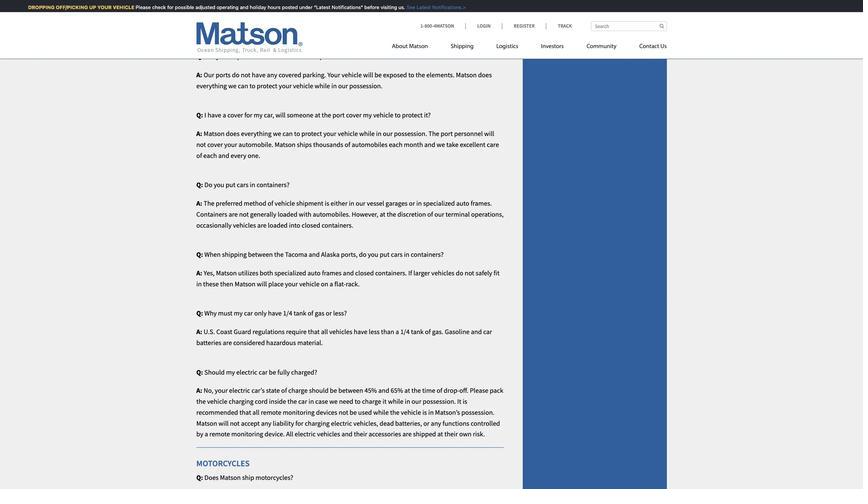 Task type: locate. For each thing, give the bounding box(es) containing it.
batteries
[[196, 339, 221, 348]]

2 a: from the top
[[196, 129, 202, 138]]

place
[[268, 280, 284, 289]]

vehicles down generally
[[233, 221, 256, 230]]

1 horizontal spatial for
[[244, 111, 252, 120]]

containers. down automobiles. at the left of the page
[[322, 221, 353, 230]]

0 horizontal spatial auto
[[308, 269, 321, 278]]

0 horizontal spatial cover
[[207, 140, 223, 149]]

rack.
[[346, 280, 360, 289]]

not inside matson does everything we can to protect your vehicle while in our possession. the port personnel will not cover your automobile. matson ships thousands of automobiles each month and we take excellent care of each and every one.
[[196, 140, 206, 149]]

matson's
[[435, 409, 460, 417]]

car inside no, your electric car's state of charge should be between 45% and 65% at the time of drop-off. please pack the vehicle charging cord inside the car in case we need to charge it while in our possession. it is recommended that all remote monitoring devices not be used while the vehicle is in matson's possession. matson will not accept any liability for charging electric vehicles, dead batteries, or any functions controlled by a remote monitoring device. all electric vehicles and their accessories are shipped at their own risk.
[[298, 398, 307, 406]]

shipment
[[296, 199, 323, 208]]

0 horizontal spatial remote
[[209, 430, 230, 439]]

1-800-4matson
[[420, 23, 454, 29]]

have inside u.s. coast guard regulations require that all vehicles have less than a 1/4 tank of gas. gasoline and car batteries are considered hazardous material.
[[354, 328, 368, 337]]

or inside no, your electric car's state of charge should be between 45% and 65% at the time of drop-off. please pack the vehicle charging cord inside the car in case we need to charge it while in our possession. it is recommended that all remote monitoring devices not be used while the vehicle is in matson's possession. matson will not accept any liability for charging electric vehicles, dead batteries, or any functions controlled by a remote monitoring device. all electric vehicles and their accessories are shipped at their own risk.
[[423, 420, 430, 428]]

cover inside matson does everything we can to protect your vehicle while in our possession. the port personnel will not cover your automobile. matson ships thousands of automobiles each month and we take excellent care of each and every one.
[[207, 140, 223, 149]]

auto up "terminal"
[[456, 199, 469, 208]]

fully
[[278, 368, 290, 377]]

your right no,
[[215, 387, 228, 396]]

to inside matson does everything we can to protect your vehicle while in our possession. the port personnel will not cover your automobile. matson ships thousands of automobiles each month and we take excellent care of each and every one.
[[294, 129, 300, 138]]

my up automobiles
[[363, 111, 372, 120]]

we left "take"
[[437, 140, 445, 149]]

0 vertical spatial can
[[238, 81, 248, 90]]

1 vertical spatial tank
[[411, 328, 424, 337]]

or up shipped on the bottom of page
[[423, 420, 430, 428]]

0 vertical spatial that
[[308, 328, 320, 337]]

all inside no, your electric car's state of charge should be between 45% and 65% at the time of drop-off. please pack the vehicle charging cord inside the car in case we need to charge it while in our possession. it is recommended that all remote monitoring devices not be used while the vehicle is in matson's possession. matson will not accept any liability for charging electric vehicles, dead batteries, or any functions controlled by a remote monitoring device. all electric vehicles and their accessories are shipped at their own risk.
[[253, 409, 259, 417]]

have down the 'q: is my car exposed to the elements at the port?'
[[252, 70, 266, 79]]

we inside no, your electric car's state of charge should be between 45% and 65% at the time of drop-off. please pack the vehicle charging cord inside the car in case we need to charge it while in our possession. it is recommended that all remote monitoring devices not be used while the vehicle is in matson's possession. matson will not accept any liability for charging electric vehicles, dead batteries, or any functions controlled by a remote monitoring device. all electric vehicles and their accessories are shipped at their own risk.
[[329, 398, 338, 406]]

0 vertical spatial you
[[489, 0, 499, 6]]

port
[[333, 111, 345, 120], [441, 129, 453, 138]]

no,
[[204, 387, 213, 396]]

car left only
[[244, 309, 253, 318]]

have inside our ports do not have any covered parking. your vehicle will be exposed to the elements. matson does everything we can to protect your vehicle while in our possession.
[[252, 70, 266, 79]]

any up device.
[[261, 420, 272, 428]]

1 horizontal spatial all
[[321, 328, 328, 337]]

containers. inside yes, matson utilizes both specialized auto frames and closed containers. if larger vehicles do not safely fit in these then matson will place your vehicle on a flat-rack.
[[375, 269, 407, 278]]

device.
[[265, 430, 285, 439]]

not down i
[[196, 140, 206, 149]]

all inside u.s. coast guard regulations require that all vehicles have less than a 1/4 tank of gas. gasoline and car batteries are considered hazardous material.
[[321, 328, 328, 337]]

or up discretion
[[409, 199, 415, 208]]

while down parking.
[[315, 81, 330, 90]]

car right gasoline
[[483, 328, 492, 337]]

up
[[85, 4, 92, 10]]

off/picking
[[52, 4, 84, 10]]

4 a: from the top
[[196, 269, 202, 278]]

state
[[266, 387, 280, 396]]

the inside our ports do not have any covered parking. your vehicle will be exposed to the elements. matson does everything we can to protect your vehicle while in our possession.
[[416, 70, 425, 79]]

you right the call on the right top
[[489, 0, 499, 6]]

0 horizontal spatial each
[[203, 151, 217, 160]]

vehicle
[[109, 4, 130, 10], [196, 37, 227, 48]]

tab and an account specialist will call you to process your refund.
[[196, 0, 499, 17]]

remote down inside
[[261, 409, 281, 417]]

in inside yes, matson utilizes both specialized auto frames and closed containers. if larger vehicles do not safely fit in these then matson will place your vehicle on a flat-rack.
[[196, 280, 202, 289]]

between up both
[[248, 250, 273, 259]]

to inside tab and an account specialist will call you to process your refund.
[[196, 9, 202, 17]]

electric right all
[[295, 430, 316, 439]]

0 horizontal spatial for
[[163, 4, 170, 10]]

q: left why at the left
[[196, 309, 203, 318]]

45%
[[365, 387, 377, 396]]

not left safely
[[465, 269, 474, 278]]

matson down i
[[204, 129, 225, 138]]

yes, matson utilizes both specialized auto frames and closed containers. if larger vehicles do not safely fit in these then matson will place your vehicle on a flat-rack.
[[196, 269, 500, 289]]

operations,
[[471, 210, 504, 219]]

occasionally
[[196, 221, 232, 230]]

0 vertical spatial specialized
[[423, 199, 455, 208]]

1 vertical spatial for
[[244, 111, 252, 120]]

have right only
[[268, 309, 282, 318]]

a inside no, your electric car's state of charge should be between 45% and 65% at the time of drop-off. please pack the vehicle charging cord inside the car in case we need to charge it while in our possession. it is recommended that all remote monitoring devices not be used while the vehicle is in matson's possession. matson will not accept any liability for charging electric vehicles, dead batteries, or any functions controlled by a remote monitoring device. all electric vehicles and their accessories are shipped at their own risk.
[[205, 430, 208, 439]]

1 their from the left
[[354, 430, 367, 439]]

my left car,
[[254, 111, 263, 120]]

your
[[93, 4, 108, 10]]

port up "take"
[[441, 129, 453, 138]]

off.
[[460, 387, 469, 396]]

to right 'need'
[[355, 398, 361, 406]]

q: does matson ship motorcycles?
[[196, 474, 293, 483]]

vehicle right your
[[109, 4, 130, 10]]

vehicle up thousands at the left of page
[[338, 129, 358, 138]]

any left the covered
[[267, 70, 277, 79]]

you
[[489, 0, 499, 6], [214, 181, 224, 189], [368, 250, 378, 259]]

0 horizontal spatial specialized
[[275, 269, 306, 278]]

3 q: from the top
[[196, 181, 203, 189]]

2 their from the left
[[445, 430, 458, 439]]

monitoring up liability
[[283, 409, 315, 417]]

0 horizontal spatial containers?
[[257, 181, 290, 189]]

login
[[477, 23, 491, 29]]

vehicle care
[[196, 37, 247, 48]]

q: left when
[[196, 250, 203, 259]]

3 a: from the top
[[196, 199, 202, 208]]

1 vertical spatial cars
[[391, 250, 403, 259]]

2 horizontal spatial you
[[489, 0, 499, 6]]

0 vertical spatial or
[[409, 199, 415, 208]]

not inside our ports do not have any covered parking. your vehicle will be exposed to the elements. matson does everything we can to protect your vehicle while in our possession.
[[241, 70, 251, 79]]

their down functions
[[445, 430, 458, 439]]

less
[[369, 328, 380, 337]]

1 vertical spatial everything
[[241, 129, 272, 138]]

q: left is
[[196, 52, 203, 61]]

and right gasoline
[[471, 328, 482, 337]]

0 vertical spatial please
[[132, 4, 147, 10]]

0 vertical spatial monitoring
[[283, 409, 315, 417]]

5 q: from the top
[[196, 309, 203, 318]]

while
[[315, 81, 330, 90], [359, 129, 375, 138], [388, 398, 404, 406], [373, 409, 389, 417]]

for inside no, your electric car's state of charge should be between 45% and 65% at the time of drop-off. please pack the vehicle charging cord inside the car in case we need to charge it while in our possession. it is recommended that all remote monitoring devices not be used while the vehicle is in matson's possession. matson will not accept any liability for charging electric vehicles, dead batteries, or any functions controlled by a remote monitoring device. all electric vehicles and their accessories are shipped at their own risk.
[[295, 420, 303, 428]]

your right the place
[[285, 280, 298, 289]]

1 horizontal spatial vehicle
[[196, 37, 227, 48]]

0 vertical spatial do
[[232, 70, 240, 79]]

possession. inside our ports do not have any covered parking. your vehicle will be exposed to the elements. matson does everything we can to protect your vehicle while in our possession.
[[349, 81, 383, 90]]

1/4 inside u.s. coast guard regulations require that all vehicles have less than a 1/4 tank of gas. gasoline and car batteries are considered hazardous material.
[[400, 328, 410, 337]]

do inside our ports do not have any covered parking. your vehicle will be exposed to the elements. matson does everything we can to protect your vehicle while in our possession.
[[232, 70, 240, 79]]

monitoring
[[283, 409, 315, 417], [231, 430, 263, 439]]

are
[[229, 210, 238, 219], [257, 221, 267, 230], [223, 339, 232, 348], [403, 430, 412, 439]]

possession. inside matson does everything we can to protect your vehicle while in our possession. the port personnel will not cover your automobile. matson ships thousands of automobiles each month and we take excellent care of each and every one.
[[394, 129, 427, 138]]

vehicles down devices
[[317, 430, 340, 439]]

is right it
[[463, 398, 467, 406]]

1 horizontal spatial everything
[[241, 129, 272, 138]]

0 vertical spatial closed
[[302, 221, 320, 230]]

are down the coast
[[223, 339, 232, 348]]

not inside yes, matson utilizes both specialized auto frames and closed containers. if larger vehicles do not safely fit in these then matson will place your vehicle on a flat-rack.
[[465, 269, 474, 278]]

in left matson's
[[428, 409, 434, 417]]

at down vessel
[[380, 210, 385, 219]]

and
[[393, 0, 404, 6], [236, 4, 245, 10], [424, 140, 435, 149], [218, 151, 229, 160], [309, 250, 320, 259], [343, 269, 354, 278], [471, 328, 482, 337], [378, 387, 389, 396], [342, 430, 353, 439]]

4 q: from the top
[[196, 250, 203, 259]]

my right should
[[226, 368, 235, 377]]

1 horizontal spatial please
[[470, 387, 489, 396]]

specialist
[[438, 0, 465, 6]]

1 vertical spatial protect
[[402, 111, 423, 120]]

containers? up larger
[[411, 250, 444, 259]]

1 q: from the top
[[196, 52, 203, 61]]

0 vertical spatial charge
[[288, 387, 308, 396]]

1/4 right than at the left
[[400, 328, 410, 337]]

port?
[[320, 52, 335, 61]]

0 vertical spatial tank
[[294, 309, 306, 318]]

None search field
[[591, 21, 667, 31]]

a: for our ports do not have any covered parking. your vehicle will be exposed to the elements. matson does everything we can to protect your vehicle while in our possession.
[[196, 70, 202, 79]]

the down garages
[[387, 210, 396, 219]]

containers. inside the preferred method of vehicle shipment is either in our vessel garages or in specialized auto frames. containers are not generally loaded with automobiles. however, at the discretion of our terminal operations, occasionally vehicles are loaded into closed containers.
[[322, 221, 353, 230]]

0 vertical spatial the
[[429, 129, 439, 138]]

0 vertical spatial exposed
[[231, 52, 255, 61]]

charge
[[288, 387, 308, 396], [362, 398, 381, 406]]

closed
[[302, 221, 320, 230], [355, 269, 374, 278]]

that
[[308, 328, 320, 337], [240, 409, 251, 417]]

and right month
[[424, 140, 435, 149]]

vehicle inside matson does everything we can to protect your vehicle while in our possession. the port personnel will not cover your automobile. matson ships thousands of automobiles each month and we take excellent care of each and every one.
[[338, 129, 358, 138]]

the inside the preferred method of vehicle shipment is either in our vessel garages or in specialized auto frames. containers are not generally loaded with automobiles. however, at the discretion of our terminal operations, occasionally vehicles are loaded into closed containers.
[[204, 199, 214, 208]]

0 vertical spatial charging
[[229, 398, 254, 406]]

that inside u.s. coast guard regulations require that all vehicles have less than a 1/4 tank of gas. gasoline and car batteries are considered hazardous material.
[[308, 328, 320, 337]]

car
[[221, 52, 230, 61], [244, 309, 253, 318], [483, 328, 492, 337], [259, 368, 268, 377], [298, 398, 307, 406]]

vehicles inside yes, matson utilizes both specialized auto frames and closed containers. if larger vehicles do not safely fit in these then matson will place your vehicle on a flat-rack.
[[431, 269, 455, 278]]

2 vertical spatial protect
[[301, 129, 322, 138]]

put
[[226, 181, 235, 189], [380, 250, 390, 259]]

put right ports,
[[380, 250, 390, 259]]

q: for q: should my electric car be fully charged?
[[196, 368, 203, 377]]

all up material. at bottom
[[321, 328, 328, 337]]

hours
[[264, 4, 277, 10]]

a right "by"
[[205, 430, 208, 439]]

each left month
[[389, 140, 403, 149]]

a right on
[[330, 280, 333, 289]]

each
[[389, 140, 403, 149], [203, 151, 217, 160]]

does inside matson does everything we can to protect your vehicle while in our possession. the port personnel will not cover your automobile. matson ships thousands of automobiles each month and we take excellent care of each and every one.
[[226, 129, 240, 138]]

will inside matson does everything we can to protect your vehicle while in our possession. the port personnel will not cover your automobile. matson ships thousands of automobiles each month and we take excellent care of each and every one.
[[484, 129, 494, 138]]

our inside no, your electric car's state of charge should be between 45% and 65% at the time of drop-off. please pack the vehicle charging cord inside the car in case we need to charge it while in our possession. it is recommended that all remote monitoring devices not be used while the vehicle is in matson's possession. matson will not accept any liability for charging electric vehicles, dead batteries, or any functions controlled by a remote monitoring device. all electric vehicles and their accessories are shipped at their own risk.
[[412, 398, 421, 406]]

1 vertical spatial do
[[359, 250, 367, 259]]

between inside no, your electric car's state of charge should be between 45% and 65% at the time of drop-off. please pack the vehicle charging cord inside the car in case we need to charge it while in our possession. it is recommended that all remote monitoring devices not be used while the vehicle is in matson's possession. matson will not accept any liability for charging electric vehicles, dead batteries, or any functions controlled by a remote monitoring device. all electric vehicles and their accessories are shipped at their own risk.
[[338, 387, 363, 396]]

1 horizontal spatial the
[[429, 129, 439, 138]]

vehicle left on
[[299, 280, 320, 289]]

for
[[163, 4, 170, 10], [244, 111, 252, 120], [295, 420, 303, 428]]

or inside the preferred method of vehicle shipment is either in our vessel garages or in specialized auto frames. containers are not generally loaded with automobiles. however, at the discretion of our terminal operations, occasionally vehicles are loaded into closed containers.
[[409, 199, 415, 208]]

2 q: from the top
[[196, 111, 203, 120]]

2 horizontal spatial do
[[456, 269, 463, 278]]

on
[[321, 280, 328, 289]]

will inside no, your electric car's state of charge should be between 45% and 65% at the time of drop-off. please pack the vehicle charging cord inside the car in case we need to charge it while in our possession. it is recommended that all remote monitoring devices not be used while the vehicle is in matson's possession. matson will not accept any liability for charging electric vehicles, dead batteries, or any functions controlled by a remote monitoring device. all electric vehicles and their accessories are shipped at their own risk.
[[219, 420, 229, 428]]

car left case
[[298, 398, 307, 406]]

2 vertical spatial is
[[423, 409, 427, 417]]

1 vertical spatial the
[[204, 199, 214, 208]]

be inside our ports do not have any covered parking. your vehicle will be exposed to the elements. matson does everything we can to protect your vehicle while in our possession.
[[375, 70, 382, 79]]

0 vertical spatial is
[[325, 199, 329, 208]]

1 horizontal spatial closed
[[355, 269, 374, 278]]

please inside no, your electric car's state of charge should be between 45% and 65% at the time of drop-off. please pack the vehicle charging cord inside the car in case we need to charge it while in our possession. it is recommended that all remote monitoring devices not be used while the vehicle is in matson's possession. matson will not accept any liability for charging electric vehicles, dead batteries, or any functions controlled by a remote monitoring device. all electric vehicles and their accessories are shipped at their own risk.
[[470, 387, 489, 396]]

be
[[375, 70, 382, 79], [269, 368, 276, 377], [330, 387, 337, 396], [350, 409, 357, 417]]

pack
[[490, 387, 504, 396]]

about
[[392, 44, 408, 50]]

and left the an
[[393, 0, 404, 6]]

1 vertical spatial vehicle
[[196, 37, 227, 48]]

put up the 'preferred'
[[226, 181, 235, 189]]

elements.
[[427, 70, 455, 79]]

1 horizontal spatial specialized
[[423, 199, 455, 208]]

ports
[[216, 70, 231, 79]]

can inside our ports do not have any covered parking. your vehicle will be exposed to the elements. matson does everything we can to protect your vehicle while in our possession.
[[238, 81, 248, 90]]

everything up automobile.
[[241, 129, 272, 138]]

posted
[[278, 4, 294, 10]]

need
[[339, 398, 353, 406]]

elements
[[274, 52, 301, 61]]

to left it?
[[395, 111, 401, 120]]

1 horizontal spatial cars
[[391, 250, 403, 259]]

1 vertical spatial please
[[470, 387, 489, 396]]

1 horizontal spatial 1/4
[[400, 328, 410, 337]]

0 vertical spatial all
[[321, 328, 328, 337]]

0 vertical spatial vehicle
[[109, 4, 130, 10]]

exposed down care at the left top
[[231, 52, 255, 61]]

for left car,
[[244, 111, 252, 120]]

1 vertical spatial closed
[[355, 269, 374, 278]]

the up containers
[[204, 199, 214, 208]]

matson left ships
[[275, 140, 296, 149]]

inside
[[269, 398, 286, 406]]

our down your
[[338, 81, 348, 90]]

1 horizontal spatial you
[[368, 250, 378, 259]]

1 horizontal spatial their
[[445, 430, 458, 439]]

a
[[223, 111, 226, 120], [330, 280, 333, 289], [396, 328, 399, 337], [205, 430, 208, 439]]

protect
[[257, 81, 277, 90], [402, 111, 423, 120], [301, 129, 322, 138]]

we down ports
[[228, 81, 237, 90]]

your inside no, your electric car's state of charge should be between 45% and 65% at the time of drop-off. please pack the vehicle charging cord inside the car in case we need to charge it while in our possession. it is recommended that all remote monitoring devices not be used while the vehicle is in matson's possession. matson will not accept any liability for charging electric vehicles, dead batteries, or any functions controlled by a remote monitoring device. all electric vehicles and their accessories are shipped at their own risk.
[[215, 387, 228, 396]]

0 horizontal spatial is
[[325, 199, 329, 208]]

process
[[204, 9, 226, 17]]

terminal
[[446, 210, 470, 219]]

contact us
[[639, 44, 667, 50]]

i
[[204, 111, 206, 120]]

vehicle up the "into"
[[275, 199, 295, 208]]

does
[[204, 474, 219, 483]]

my right must
[[234, 309, 243, 318]]

1 vertical spatial is
[[463, 398, 467, 406]]

your up thousands at the left of page
[[323, 129, 336, 138]]

track
[[558, 23, 572, 29]]

q: is my car exposed to the elements at the port?
[[196, 52, 335, 61]]

vehicles inside u.s. coast guard regulations require that all vehicles have less than a 1/4 tank of gas. gasoline and car batteries are considered hazardous material.
[[329, 328, 352, 337]]

us
[[661, 44, 667, 50]]

1 horizontal spatial port
[[441, 129, 453, 138]]

u.s. coast guard regulations require that all vehicles have less than a 1/4 tank of gas. gasoline and car batteries are considered hazardous material.
[[196, 328, 492, 348]]

remote right "by"
[[209, 430, 230, 439]]

our
[[338, 81, 348, 90], [383, 129, 393, 138], [356, 199, 366, 208], [435, 210, 444, 219], [412, 398, 421, 406]]

closed inside the preferred method of vehicle shipment is either in our vessel garages or in specialized auto frames. containers are not generally loaded with automobiles. however, at the discretion of our terminal operations, occasionally vehicles are loaded into closed containers.
[[302, 221, 320, 230]]

not inside the preferred method of vehicle shipment is either in our vessel garages or in specialized auto frames. containers are not generally loaded with automobiles. however, at the discretion of our terminal operations, occasionally vehicles are loaded into closed containers.
[[239, 210, 249, 219]]

matson inside our ports do not have any covered parking. your vehicle will be exposed to the elements. matson does everything we can to protect your vehicle while in our possession.
[[456, 70, 477, 79]]

0 horizontal spatial you
[[214, 181, 224, 189]]

a: for u.s. coast guard regulations require that all vehicles have less than a 1/4 tank of gas. gasoline and car batteries are considered hazardous material.
[[196, 328, 202, 337]]

into
[[289, 221, 300, 230]]

are inside no, your electric car's state of charge should be between 45% and 65% at the time of drop-off. please pack the vehicle charging cord inside the car in case we need to charge it while in our possession. it is recommended that all remote monitoring devices not be used while the vehicle is in matson's possession. matson will not accept any liability for charging electric vehicles, dead batteries, or any functions controlled by a remote monitoring device. all electric vehicles and their accessories are shipped at their own risk.
[[403, 430, 412, 439]]

specialized
[[423, 199, 455, 208], [275, 269, 306, 278]]

do inside yes, matson utilizes both specialized auto frames and closed containers. if larger vehicles do not safely fit in these then matson will place your vehicle on a flat-rack.
[[456, 269, 463, 278]]

6 q: from the top
[[196, 368, 203, 377]]

0 horizontal spatial do
[[232, 70, 240, 79]]

1 horizontal spatial or
[[409, 199, 415, 208]]

considered
[[233, 339, 265, 348]]

0 horizontal spatial or
[[326, 309, 332, 318]]

0 horizontal spatial port
[[333, 111, 345, 120]]

Search search field
[[591, 21, 667, 31]]

1 horizontal spatial each
[[389, 140, 403, 149]]

port inside matson does everything we can to protect your vehicle while in our possession. the port personnel will not cover your automobile. matson ships thousands of automobiles each month and we take excellent care of each and every one.
[[441, 129, 453, 138]]

car inside u.s. coast guard regulations require that all vehicles have less than a 1/4 tank of gas. gasoline and car batteries are considered hazardous material.
[[483, 328, 492, 337]]

2 vertical spatial you
[[368, 250, 378, 259]]

our up however, at the left
[[356, 199, 366, 208]]

the inside the preferred method of vehicle shipment is either in our vessel garages or in specialized auto frames. containers are not generally loaded with automobiles. however, at the discretion of our terminal operations, occasionally vehicles are loaded into closed containers.
[[387, 210, 396, 219]]

does up every
[[226, 129, 240, 138]]

method
[[244, 199, 266, 208]]

1 a: from the top
[[196, 70, 202, 79]]

0 horizontal spatial cars
[[237, 181, 249, 189]]

1 vertical spatial between
[[338, 387, 363, 396]]

2 vertical spatial or
[[423, 420, 430, 428]]

0 vertical spatial containers.
[[322, 221, 353, 230]]

for right liability
[[295, 420, 303, 428]]

cars
[[237, 181, 249, 189], [391, 250, 403, 259]]

and left holiday
[[236, 4, 245, 10]]

not right ports
[[241, 70, 251, 79]]

1 vertical spatial containers?
[[411, 250, 444, 259]]

the down it?
[[429, 129, 439, 138]]

0 vertical spatial each
[[389, 140, 403, 149]]

1 horizontal spatial does
[[478, 70, 492, 79]]

7 q: from the top
[[196, 474, 203, 483]]

matson up "by"
[[196, 420, 217, 428]]

holiday
[[246, 4, 262, 10]]

will inside yes, matson utilizes both specialized auto frames and closed containers. if larger vehicles do not safely fit in these then matson will place your vehicle on a flat-rack.
[[257, 280, 267, 289]]

1 vertical spatial auto
[[308, 269, 321, 278]]

everything inside matson does everything we can to protect your vehicle while in our possession. the port personnel will not cover your automobile. matson ships thousands of automobiles each month and we take excellent care of each and every one.
[[241, 129, 272, 138]]

0 horizontal spatial their
[[354, 430, 367, 439]]

exposed down about
[[383, 70, 407, 79]]

the inside matson does everything we can to protect your vehicle while in our possession. the port personnel will not cover your automobile. matson ships thousands of automobiles each month and we take excellent care of each and every one.
[[429, 129, 439, 138]]

0 vertical spatial cars
[[237, 181, 249, 189]]

someone
[[287, 111, 313, 120]]

should
[[204, 368, 225, 377]]

5 a: from the top
[[196, 328, 202, 337]]

in up automobiles
[[376, 129, 382, 138]]

your
[[227, 9, 240, 17], [279, 81, 292, 90], [323, 129, 336, 138], [224, 140, 237, 149], [285, 280, 298, 289], [215, 387, 228, 396]]

0 horizontal spatial 1/4
[[283, 309, 292, 318]]

and left every
[[218, 151, 229, 160]]

1 horizontal spatial auto
[[456, 199, 469, 208]]

charging left cord
[[229, 398, 254, 406]]

1 vertical spatial specialized
[[275, 269, 306, 278]]

q: left i
[[196, 111, 203, 120]]

1 vertical spatial charging
[[305, 420, 330, 428]]

motorcycles?
[[256, 474, 293, 483]]

0 horizontal spatial all
[[253, 409, 259, 417]]

2 vertical spatial do
[[456, 269, 463, 278]]

1 vertical spatial you
[[214, 181, 224, 189]]

auto inside yes, matson utilizes both specialized auto frames and closed containers. if larger vehicles do not safely fit in these then matson will place your vehicle on a flat-rack.
[[308, 269, 321, 278]]

you right do
[[214, 181, 224, 189]]

in down your
[[331, 81, 337, 90]]

then
[[220, 280, 233, 289]]

is up automobiles. at the left of the page
[[325, 199, 329, 208]]

1 horizontal spatial that
[[308, 328, 320, 337]]

guard
[[234, 328, 251, 337]]

the
[[429, 129, 439, 138], [204, 199, 214, 208]]

q: for q: is my car exposed to the elements at the port?
[[196, 52, 203, 61]]

1 horizontal spatial monitoring
[[283, 409, 315, 417]]

matson down motorcycles
[[220, 474, 241, 483]]

a inside u.s. coast guard regulations require that all vehicles have less than a 1/4 tank of gas. gasoline and car batteries are considered hazardous material.
[[396, 328, 399, 337]]

is inside the preferred method of vehicle shipment is either in our vessel garages or in specialized auto frames. containers are not generally loaded with automobiles. however, at the discretion of our terminal operations, occasionally vehicles are loaded into closed containers.
[[325, 199, 329, 208]]

0 horizontal spatial closed
[[302, 221, 320, 230]]

1 vertical spatial charge
[[362, 398, 381, 406]]

protect left it?
[[402, 111, 423, 120]]

6 a: from the top
[[196, 387, 202, 396]]

see
[[403, 4, 411, 10]]

the left elements.
[[416, 70, 425, 79]]

1 horizontal spatial charging
[[305, 420, 330, 428]]

will up care
[[484, 129, 494, 138]]

1 vertical spatial put
[[380, 250, 390, 259]]

will inside tab and an account specialist will call you to process your refund.
[[466, 0, 476, 6]]

auto inside the preferred method of vehicle shipment is either in our vessel garages or in specialized auto frames. containers are not generally loaded with automobiles. however, at the discretion of our terminal operations, occasionally vehicles are loaded into closed containers.
[[456, 199, 469, 208]]

account
[[414, 0, 436, 6]]

tank up require
[[294, 309, 306, 318]]

vehicle up recommended
[[207, 398, 227, 406]]

1 horizontal spatial is
[[423, 409, 427, 417]]

0 vertical spatial protect
[[257, 81, 277, 90]]

0 vertical spatial put
[[226, 181, 235, 189]]

accept
[[241, 420, 260, 428]]

1 horizontal spatial containers.
[[375, 269, 407, 278]]

does down the logistics link
[[478, 70, 492, 79]]

tab
[[382, 0, 391, 6]]

1 vertical spatial 1/4
[[400, 328, 410, 337]]

everything inside our ports do not have any covered parking. your vehicle will be exposed to the elements. matson does everything we can to protect your vehicle while in our possession.
[[196, 81, 227, 90]]

65%
[[391, 387, 403, 396]]

a: for the preferred method of vehicle shipment is either in our vessel garages or in specialized auto frames. containers are not generally loaded with automobiles. however, at the discretion of our terminal operations, occasionally vehicles are loaded into closed containers.
[[196, 199, 202, 208]]

1 vertical spatial remote
[[209, 430, 230, 439]]



Task type: vqa. For each thing, say whether or not it's contained in the screenshot.
Zip Code text field
no



Task type: describe. For each thing, give the bounding box(es) containing it.
before
[[360, 4, 375, 10]]

your inside tab and an account specialist will call you to process your refund.
[[227, 9, 240, 17]]

any up shipped on the bottom of page
[[431, 420, 441, 428]]

in inside matson does everything we can to protect your vehicle while in our possession. the port personnel will not cover your automobile. matson ships thousands of automobiles each month and we take excellent care of each and every one.
[[376, 129, 382, 138]]

q: should my electric car be fully charged?
[[196, 368, 317, 377]]

and inside tab and an account specialist will call you to process your refund.
[[393, 0, 404, 6]]

a right i
[[223, 111, 226, 120]]

matson inside no, your electric car's state of charge should be between 45% and 65% at the time of drop-off. please pack the vehicle charging cord inside the car in case we need to charge it while in our possession. it is recommended that all remote monitoring devices not be used while the vehicle is in matson's possession. matson will not accept any liability for charging electric vehicles, dead batteries, or any functions controlled by a remote monitoring device. all electric vehicles and their accessories are shipped at their own risk.
[[196, 420, 217, 428]]

a: for no, your electric car's state of charge should be between 45% and 65% at the time of drop-off. please pack the vehicle charging cord inside the car in case we need to charge it while in our possession. it is recommended that all remote monitoring devices not be used while the vehicle is in matson's possession. matson will not accept any liability for charging electric vehicles, dead batteries, or any functions controlled by a remote monitoring device. all electric vehicles and their accessories are shipped at their own risk.
[[196, 387, 202, 396]]

while down it on the left of page
[[373, 409, 389, 417]]

larger
[[414, 269, 430, 278]]

to left the elements
[[256, 52, 262, 61]]

are inside u.s. coast guard regulations require that all vehicles have less than a 1/4 tank of gas. gasoline and car batteries are considered hazardous material.
[[223, 339, 232, 348]]

q: for q: i have a cover for my car, will someone at the port cover my vehicle to protect it?
[[196, 111, 203, 120]]

2 horizontal spatial protect
[[402, 111, 423, 120]]

to inside no, your electric car's state of charge should be between 45% and 65% at the time of drop-off. please pack the vehicle charging cord inside the car in case we need to charge it while in our possession. it is recommended that all remote monitoring devices not be used while the vehicle is in matson's possession. matson will not accept any liability for charging electric vehicles, dead batteries, or any functions controlled by a remote monitoring device. all electric vehicles and their accessories are shipped at their own risk.
[[355, 398, 361, 406]]

material.
[[297, 339, 323, 348]]

our inside our ports do not have any covered parking. your vehicle will be exposed to the elements. matson does everything we can to protect your vehicle while in our possession.
[[338, 81, 348, 90]]

and inside yes, matson utilizes both specialized auto frames and closed containers. if larger vehicles do not safely fit in these then matson will place your vehicle on a flat-rack.
[[343, 269, 354, 278]]

devices
[[316, 409, 337, 417]]

about matson
[[392, 44, 428, 50]]

1 horizontal spatial containers?
[[411, 250, 444, 259]]

in up discretion
[[416, 199, 422, 208]]

that inside no, your electric car's state of charge should be between 45% and 65% at the time of drop-off. please pack the vehicle charging cord inside the car in case we need to charge it while in our possession. it is recommended that all remote monitoring devices not be used while the vehicle is in matson's possession. matson will not accept any liability for charging electric vehicles, dead batteries, or any functions controlled by a remote monitoring device. all electric vehicles and their accessories are shipped at their own risk.
[[240, 409, 251, 417]]

0 horizontal spatial exposed
[[231, 52, 255, 61]]

are down generally
[[257, 221, 267, 230]]

fit
[[494, 269, 500, 278]]

parking.
[[303, 70, 326, 79]]

a inside yes, matson utilizes both specialized auto frames and closed containers. if larger vehicles do not safely fit in these then matson will place your vehicle on a flat-rack.
[[330, 280, 333, 289]]

no, your electric car's state of charge should be between 45% and 65% at the time of drop-off. please pack the vehicle charging cord inside the car in case we need to charge it while in our possession. it is recommended that all remote monitoring devices not be used while the vehicle is in matson's possession. matson will not accept any liability for charging electric vehicles, dead batteries, or any functions controlled by a remote monitoring device. all electric vehicles and their accessories are shipped at their own risk.
[[196, 387, 504, 439]]

will inside our ports do not have any covered parking. your vehicle will be exposed to the elements. matson does everything we can to protect your vehicle while in our possession.
[[363, 70, 373, 79]]

the down no,
[[196, 398, 206, 406]]

at right the 65%
[[405, 387, 410, 396]]

electric left 'car's'
[[229, 387, 250, 396]]

protect inside matson does everything we can to protect your vehicle while in our possession. the port personnel will not cover your automobile. matson ships thousands of automobiles each month and we take excellent care of each and every one.
[[301, 129, 322, 138]]

automobiles.
[[313, 210, 350, 219]]

vehicle inside yes, matson utilizes both specialized auto frames and closed containers. if larger vehicles do not safely fit in these then matson will place your vehicle on a flat-rack.
[[299, 280, 320, 289]]

logistics link
[[485, 40, 530, 55]]

q: for q: why must my car only have 1/4 tank of gas or less?
[[196, 309, 203, 318]]

protect inside our ports do not have any covered parking. your vehicle will be exposed to the elements. matson does everything we can to protect your vehicle while in our possession.
[[257, 81, 277, 90]]

matson does everything we can to protect your vehicle while in our possession. the port personnel will not cover your automobile. matson ships thousands of automobiles each month and we take excellent care of each and every one.
[[196, 129, 499, 160]]

frames.
[[471, 199, 492, 208]]

my right is
[[210, 52, 219, 61]]

vehicles,
[[353, 420, 378, 428]]

shipping link
[[439, 40, 485, 55]]

1 vertical spatial loaded
[[268, 221, 288, 230]]

contact
[[639, 44, 659, 50]]

1 vertical spatial each
[[203, 151, 217, 160]]

at right shipped on the bottom of page
[[437, 430, 443, 439]]

refund.
[[241, 9, 262, 17]]

1 horizontal spatial charge
[[362, 398, 381, 406]]

shipped
[[413, 430, 436, 439]]

while down the 65%
[[388, 398, 404, 406]]

charged?
[[291, 368, 317, 377]]

0 horizontal spatial put
[[226, 181, 235, 189]]

the up dead
[[390, 409, 400, 417]]

liability
[[273, 420, 294, 428]]

at inside the preferred method of vehicle shipment is either in our vessel garages or in specialized auto frames. containers are not generally loaded with automobiles. however, at the discretion of our terminal operations, occasionally vehicles are loaded into closed containers.
[[380, 210, 385, 219]]

risk.
[[473, 430, 485, 439]]

car,
[[264, 111, 274, 120]]

electric down devices
[[331, 420, 352, 428]]

a: for yes, matson utilizes both specialized auto frames and closed containers. if larger vehicles do not safely fit in these then matson will place your vehicle on a flat-rack.
[[196, 269, 202, 278]]

about matson link
[[392, 40, 439, 55]]

possible
[[171, 4, 190, 10]]

an
[[405, 0, 412, 6]]

in up if at the left bottom of the page
[[404, 250, 410, 259]]

specialized inside the preferred method of vehicle shipment is either in our vessel garages or in specialized auto frames. containers are not generally loaded with automobiles. however, at the discretion of our terminal operations, occasionally vehicles are loaded into closed containers.
[[423, 199, 455, 208]]

your inside yes, matson utilizes both specialized auto frames and closed containers. if larger vehicles do not safely fit in these then matson will place your vehicle on a flat-rack.
[[285, 280, 298, 289]]

require
[[286, 328, 307, 337]]

notifications"
[[328, 4, 359, 10]]

ships
[[297, 140, 312, 149]]

investors link
[[530, 40, 575, 55]]

the left tacoma
[[274, 250, 284, 259]]

does inside our ports do not have any covered parking. your vehicle will be exposed to the elements. matson does everything we can to protect your vehicle while in our possession.
[[478, 70, 492, 79]]

vehicle right your
[[342, 70, 362, 79]]

shipping
[[451, 44, 474, 50]]

blue matson logo with ocean, shipping, truck, rail and logistics written beneath it. image
[[196, 22, 303, 54]]

care
[[487, 140, 499, 149]]

search image
[[660, 24, 664, 28]]

we down car,
[[273, 129, 281, 138]]

preferred
[[216, 199, 242, 208]]

car up 'car's'
[[259, 368, 268, 377]]

0 horizontal spatial vehicle
[[109, 4, 130, 10]]

if
[[408, 269, 412, 278]]

vehicle up automobiles
[[373, 111, 393, 120]]

2 horizontal spatial cover
[[346, 111, 362, 120]]

your inside our ports do not have any covered parking. your vehicle will be exposed to the elements. matson does everything we can to protect your vehicle while in our possession.
[[279, 81, 292, 90]]

tacoma
[[285, 250, 307, 259]]

while inside our ports do not have any covered parking. your vehicle will be exposed to the elements. matson does everything we can to protect your vehicle while in our possession.
[[315, 81, 330, 90]]

only
[[254, 309, 267, 318]]

time
[[422, 387, 435, 396]]

latest
[[413, 4, 427, 10]]

exposed inside our ports do not have any covered parking. your vehicle will be exposed to the elements. matson does everything we can to protect your vehicle while in our possession.
[[383, 70, 407, 79]]

0 horizontal spatial monitoring
[[231, 430, 263, 439]]

it
[[383, 398, 387, 406]]

take
[[446, 140, 459, 149]]

a: for matson does everything we can to protect your vehicle while in our possession. the port personnel will not cover your automobile. matson ships thousands of automobiles each month and we take excellent care of each and every one.
[[196, 129, 202, 138]]

we inside our ports do not have any covered parking. your vehicle will be exposed to the elements. matson does everything we can to protect your vehicle while in our possession.
[[228, 81, 237, 90]]

0 vertical spatial loaded
[[278, 210, 298, 219]]

not down 'need'
[[339, 409, 348, 417]]

login link
[[466, 23, 502, 29]]

containers
[[196, 210, 227, 219]]

own
[[459, 430, 472, 439]]

functions
[[443, 420, 469, 428]]

q: for q: does matson ship motorcycles?
[[196, 474, 203, 483]]

coast
[[216, 328, 232, 337]]

community
[[587, 44, 617, 50]]

vehicles inside the preferred method of vehicle shipment is either in our vessel garages or in specialized auto frames. containers are not generally loaded with automobiles. however, at the discretion of our terminal operations, occasionally vehicles are loaded into closed containers.
[[233, 221, 256, 230]]

1 horizontal spatial remote
[[261, 409, 281, 417]]

safely
[[476, 269, 492, 278]]

you inside tab and an account specialist will call you to process your refund.
[[489, 0, 499, 6]]

of inside u.s. coast guard regulations require that all vehicles have less than a 1/4 tank of gas. gasoline and car batteries are considered hazardous material.
[[425, 328, 431, 337]]

in left case
[[309, 398, 314, 406]]

at right the elements
[[302, 52, 308, 61]]

tank inside u.s. coast guard regulations require that all vehicles have less than a 1/4 tank of gas. gasoline and car batteries are considered hazardous material.
[[411, 328, 424, 337]]

0 horizontal spatial please
[[132, 4, 147, 10]]

"latest
[[310, 4, 326, 10]]

the right inside
[[288, 398, 297, 406]]

gas.
[[432, 328, 444, 337]]

ports,
[[341, 250, 358, 259]]

at right someone
[[315, 111, 320, 120]]

vessel
[[367, 199, 384, 208]]

matson up then
[[216, 269, 237, 278]]

1 horizontal spatial do
[[359, 250, 367, 259]]

0 vertical spatial port
[[333, 111, 345, 120]]

shipping
[[222, 250, 247, 259]]

our inside matson does everything we can to protect your vehicle while in our possession. the port personnel will not cover your automobile. matson ships thousands of automobiles each month and we take excellent care of each and every one.
[[383, 129, 393, 138]]

q: for q: when shipping between the tacoma and alaska ports, do you put cars in containers?
[[196, 250, 203, 259]]

have right i
[[208, 111, 221, 120]]

can inside matson does everything we can to protect your vehicle while in our possession. the port personnel will not cover your automobile. matson ships thousands of automobiles each month and we take excellent care of each and every one.
[[283, 129, 293, 138]]

to down the 'q: is my car exposed to the elements at the port?'
[[250, 81, 255, 90]]

electric up 'car's'
[[236, 368, 257, 377]]

any inside our ports do not have any covered parking. your vehicle will be exposed to the elements. matson does everything we can to protect your vehicle while in our possession.
[[267, 70, 277, 79]]

logistics
[[497, 44, 518, 50]]

in up batteries,
[[405, 398, 410, 406]]

top menu navigation
[[392, 40, 667, 55]]

vehicle inside the preferred method of vehicle shipment is either in our vessel garages or in specialized auto frames. containers are not generally loaded with automobiles. however, at the discretion of our terminal operations, occasionally vehicles are loaded into closed containers.
[[275, 199, 295, 208]]

0 horizontal spatial charging
[[229, 398, 254, 406]]

the left port?
[[309, 52, 318, 61]]

specialized inside yes, matson utilizes both specialized auto frames and closed containers. if larger vehicles do not safely fit in these then matson will place your vehicle on a flat-rack.
[[275, 269, 306, 278]]

1 vertical spatial or
[[326, 309, 332, 318]]

1-800-4matson link
[[420, 23, 466, 29]]

alaska
[[321, 250, 340, 259]]

however,
[[352, 210, 378, 219]]

car down vehicle care
[[221, 52, 230, 61]]

0 vertical spatial containers?
[[257, 181, 290, 189]]

to down about matson link
[[408, 70, 414, 79]]

with
[[299, 210, 311, 219]]

do
[[204, 181, 212, 189]]

check
[[148, 4, 162, 10]]

both
[[260, 269, 273, 278]]

yes,
[[204, 269, 215, 278]]

dropping
[[24, 4, 51, 10]]

0 horizontal spatial charge
[[288, 387, 308, 396]]

the preferred method of vehicle shipment is either in our vessel garages or in specialized auto frames. containers are not generally loaded with automobiles. however, at the discretion of our terminal operations, occasionally vehicles are loaded into closed containers.
[[196, 199, 504, 230]]

1 horizontal spatial put
[[380, 250, 390, 259]]

than
[[381, 328, 394, 337]]

and up it on the left of page
[[378, 387, 389, 396]]

and left 'alaska'
[[309, 250, 320, 259]]

in up 'method'
[[250, 181, 255, 189]]

1 horizontal spatial cover
[[228, 111, 243, 120]]

used
[[358, 409, 372, 417]]

while inside matson does everything we can to protect your vehicle while in our possession. the port personnel will not cover your automobile. matson ships thousands of automobiles each month and we take excellent care of each and every one.
[[359, 129, 375, 138]]

vehicle down parking.
[[293, 81, 313, 90]]

in right either on the top left of page
[[349, 199, 354, 208]]

not left accept
[[230, 420, 240, 428]]

covered
[[279, 70, 301, 79]]

vehicles inside no, your electric car's state of charge should be between 45% and 65% at the time of drop-off. please pack the vehicle charging cord inside the car in case we need to charge it while in our possession. it is recommended that all remote monitoring devices not be used while the vehicle is in matson's possession. matson will not accept any liability for charging electric vehicles, dead batteries, or any functions controlled by a remote monitoring device. all electric vehicles and their accessories are shipped at their own risk.
[[317, 430, 340, 439]]

must
[[218, 309, 233, 318]]

call
[[477, 0, 487, 6]]

gasoline
[[445, 328, 470, 337]]

the right someone
[[322, 111, 331, 120]]

your up every
[[224, 140, 237, 149]]

drop-
[[444, 387, 460, 396]]

matson inside top menu navigation
[[409, 44, 428, 50]]

in inside our ports do not have any covered parking. your vehicle will be exposed to the elements. matson does everything we can to protect your vehicle while in our possession.
[[331, 81, 337, 90]]

0 horizontal spatial tank
[[294, 309, 306, 318]]

your
[[328, 70, 340, 79]]

the left the elements
[[263, 52, 273, 61]]

cord
[[255, 398, 268, 406]]

our left "terminal"
[[435, 210, 444, 219]]

and down 'need'
[[342, 430, 353, 439]]

q: for q: do you put cars in containers?
[[196, 181, 203, 189]]

are down the 'preferred'
[[229, 210, 238, 219]]

q: when shipping between the tacoma and alaska ports, do you put cars in containers?
[[196, 250, 444, 259]]

personnel
[[454, 129, 483, 138]]

care
[[228, 37, 247, 48]]

vehicle up batteries,
[[401, 409, 421, 417]]

dropping off/picking up your vehicle please check for possible adjusted operating and holiday hours posted under "latest notifications" before visiting us. see latest notifications.>
[[24, 4, 462, 10]]

will right car,
[[276, 111, 286, 120]]

matson down utilizes
[[235, 280, 256, 289]]

0 horizontal spatial between
[[248, 250, 273, 259]]

register
[[514, 23, 535, 29]]

gas
[[315, 309, 324, 318]]

and inside u.s. coast guard regulations require that all vehicles have less than a 1/4 tank of gas. gasoline and car batteries are considered hazardous material.
[[471, 328, 482, 337]]

closed inside yes, matson utilizes both specialized auto frames and closed containers. if larger vehicles do not safely fit in these then matson will place your vehicle on a flat-rack.
[[355, 269, 374, 278]]

generally
[[250, 210, 276, 219]]

it
[[457, 398, 461, 406]]

the left time
[[412, 387, 421, 396]]



